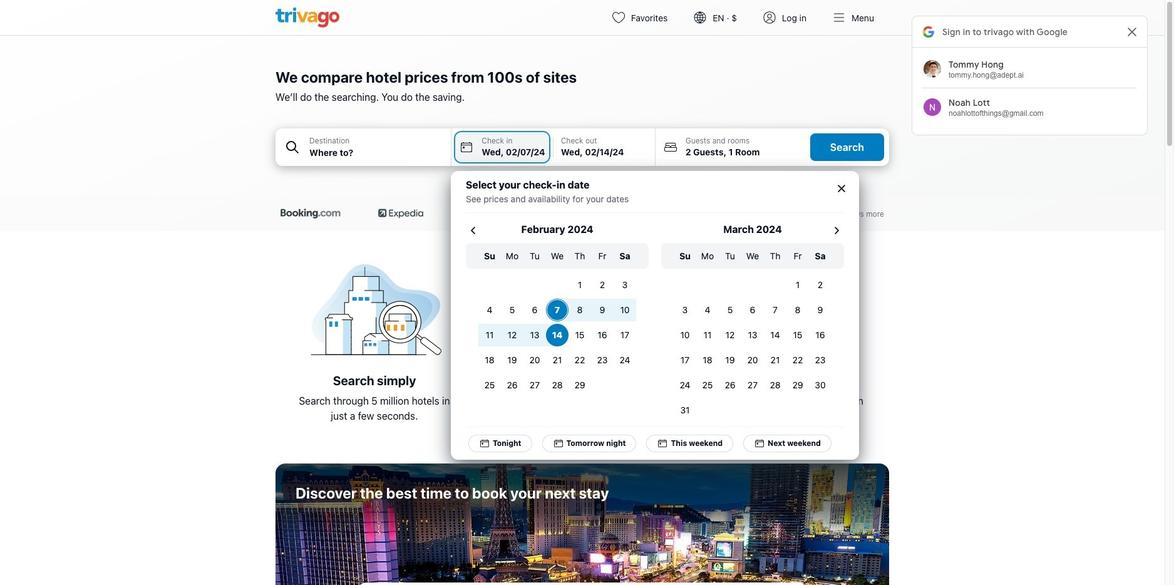 Task type: vqa. For each thing, say whether or not it's contained in the screenshot.
previous IMAGE
yes



Task type: locate. For each thing, give the bounding box(es) containing it.
next image
[[830, 223, 845, 238]]

priceline image
[[763, 209, 805, 219]]

compare confidently image
[[290, 256, 459, 363], [498, 256, 667, 363]]

2 compare confidently image from the left
[[498, 256, 667, 363]]

save big image
[[706, 256, 875, 363]]

trip.com image
[[683, 209, 725, 219]]

accor image
[[613, 209, 646, 219]]

0 horizontal spatial compare confidently image
[[290, 256, 459, 363]]

None field
[[276, 128, 451, 166]]

1 horizontal spatial compare confidently image
[[498, 256, 667, 363]]



Task type: describe. For each thing, give the bounding box(es) containing it.
vrbo image
[[543, 209, 575, 219]]

Where to? search field
[[310, 146, 444, 159]]

hotels.com image
[[462, 209, 505, 219]]

expedia image
[[379, 209, 424, 219]]

1 compare confidently image from the left
[[290, 256, 459, 363]]

previous image
[[466, 223, 481, 238]]

booking.com image
[[281, 209, 341, 219]]



